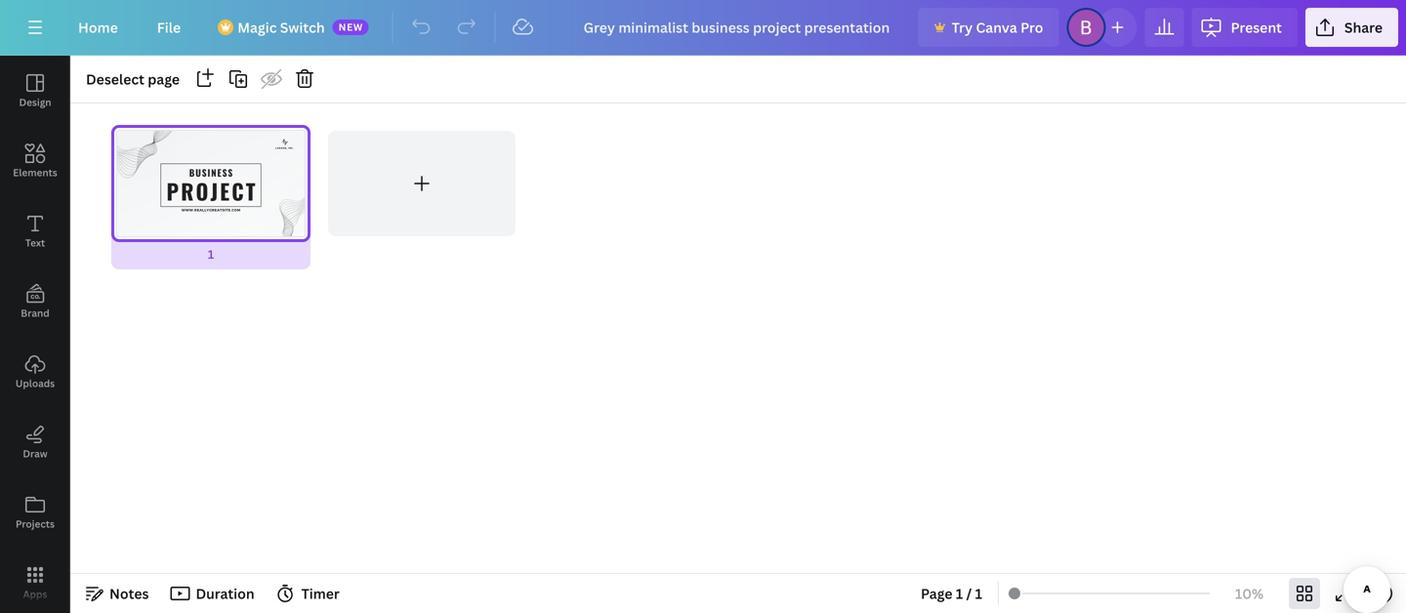 Task type: locate. For each thing, give the bounding box(es) containing it.
notes
[[109, 585, 149, 603]]

2 horizontal spatial 1
[[976, 585, 983, 603]]

1 right /
[[976, 585, 983, 603]]

text button
[[0, 196, 70, 267]]

present
[[1232, 18, 1283, 37]]

pro
[[1021, 18, 1044, 37]]

try canva pro button
[[919, 8, 1060, 47]]

timer
[[302, 585, 340, 603]]

business
[[189, 166, 234, 180]]

www.reallygreatsite.com
[[182, 208, 241, 212]]

switch
[[280, 18, 325, 37]]

magic
[[238, 18, 277, 37]]

draw
[[23, 447, 47, 461]]

try canva pro
[[952, 18, 1044, 37]]

Design title text field
[[568, 8, 911, 47]]

main menu bar
[[0, 0, 1407, 56]]

1 left /
[[956, 585, 964, 603]]

project
[[167, 175, 258, 207]]

1 down www.reallygreatsite.com
[[208, 246, 214, 262]]

apps
[[23, 588, 47, 601]]

uploads
[[15, 377, 55, 390]]

1
[[208, 246, 214, 262], [956, 585, 964, 603], [976, 585, 983, 603]]

home
[[78, 18, 118, 37]]

try
[[952, 18, 973, 37]]

file
[[157, 18, 181, 37]]

draw button
[[0, 407, 70, 478]]

notes button
[[78, 578, 157, 610]]

canva
[[977, 18, 1018, 37]]

text
[[25, 236, 45, 250]]

share button
[[1306, 8, 1399, 47]]

side panel tab list
[[0, 56, 70, 614]]

projects button
[[0, 478, 70, 548]]

deselect
[[86, 70, 145, 88]]

magic switch
[[238, 18, 325, 37]]

elements
[[13, 166, 57, 179]]

duration button
[[165, 578, 263, 610]]

0 horizontal spatial 1
[[208, 246, 214, 262]]

larana,
[[276, 147, 288, 150]]

new
[[339, 21, 363, 34]]



Task type: describe. For each thing, give the bounding box(es) containing it.
file button
[[141, 8, 197, 47]]

present button
[[1192, 8, 1298, 47]]

10%
[[1236, 585, 1264, 603]]

brand button
[[0, 267, 70, 337]]

10% button
[[1218, 578, 1282, 610]]

page
[[148, 70, 180, 88]]

brand
[[21, 307, 50, 320]]

duration
[[196, 585, 255, 603]]

design
[[19, 96, 51, 109]]

design button
[[0, 56, 70, 126]]

page
[[921, 585, 953, 603]]

apps button
[[0, 548, 70, 614]]

elements button
[[0, 126, 70, 196]]

timer button
[[270, 578, 348, 610]]

page 1 / 1
[[921, 585, 983, 603]]

/
[[967, 585, 973, 603]]

uploads button
[[0, 337, 70, 407]]

projects
[[16, 518, 55, 531]]

deselect page button
[[78, 64, 188, 95]]

deselect page
[[86, 70, 180, 88]]

inc.
[[288, 147, 294, 150]]

home link
[[63, 8, 134, 47]]

larana, inc.
[[276, 147, 294, 150]]

share
[[1345, 18, 1384, 37]]

1 horizontal spatial 1
[[956, 585, 964, 603]]



Task type: vqa. For each thing, say whether or not it's contained in the screenshot.
Design title text field
yes



